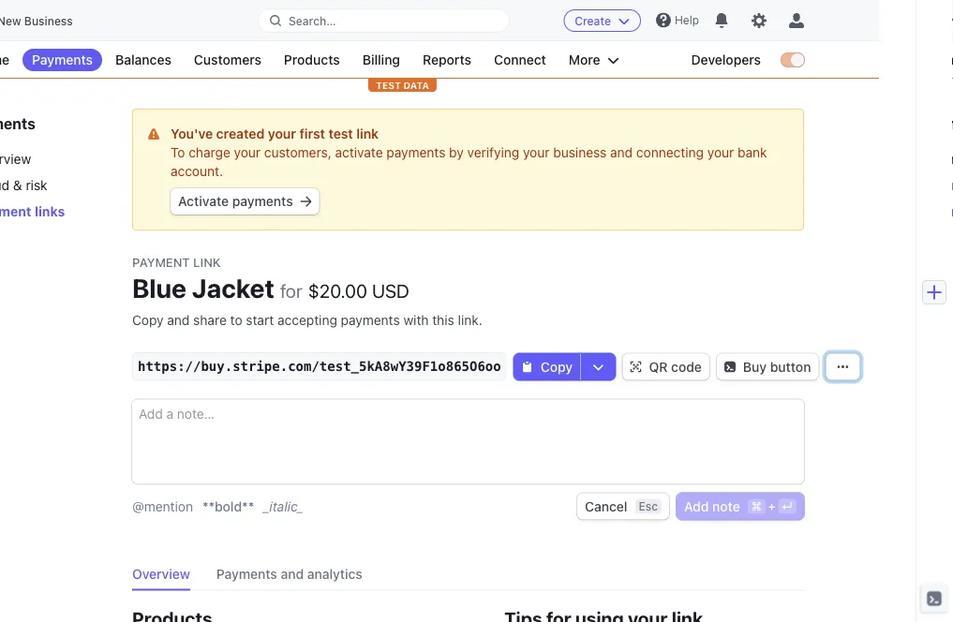 Task type: locate. For each thing, give the bounding box(es) containing it.
activate
[[336, 145, 384, 160]]

svg image inside the copy button
[[522, 361, 534, 372]]

$20.00
[[309, 279, 368, 301]]

1 _ from the left
[[264, 499, 270, 514]]

**
[[203, 499, 215, 514], [243, 499, 255, 514]]

payments down usd
[[341, 313, 400, 328]]

add left a
[[139, 406, 163, 421]]

this
[[433, 313, 455, 328]]

share
[[194, 313, 227, 328]]

** left italic
[[243, 499, 255, 514]]

svg image down customers,
[[301, 196, 312, 207]]

+
[[769, 500, 776, 513]]

payments for payments and analytics
[[217, 566, 278, 582]]

link.
[[458, 313, 483, 328]]

payments down bold
[[217, 566, 278, 582]]

1 horizontal spatial **
[[243, 499, 255, 514]]

note
[[713, 499, 741, 514]]

2 horizontal spatial svg image
[[838, 361, 849, 372]]

payments and analytics
[[217, 566, 363, 582]]

created
[[217, 126, 265, 142]]

0 horizontal spatial **
[[203, 499, 215, 514]]

copy and share to start accepting payments with this link.
[[133, 313, 483, 328]]

** right mention
[[203, 499, 215, 514]]

svg image for activate payments
[[301, 196, 312, 207]]

1 vertical spatial payments
[[233, 194, 294, 209]]

payments left by
[[387, 145, 446, 160]]

0 vertical spatial and
[[611, 145, 633, 160]]

connecting
[[637, 145, 705, 160]]

0 horizontal spatial svg image
[[522, 361, 534, 372]]

tab list
[[133, 561, 805, 591]]

_ up payments and analytics
[[298, 499, 304, 514]]

svg image for qr code
[[631, 361, 642, 372]]

search…
[[289, 14, 337, 27]]

1 svg image from the left
[[522, 361, 534, 372]]

1 horizontal spatial copy
[[541, 359, 573, 374]]

2 vertical spatial and
[[281, 566, 304, 582]]

payments inside button
[[217, 566, 278, 582]]

svg image inside qr code button
[[631, 361, 642, 372]]

copy inside button
[[541, 359, 573, 374]]

0 vertical spatial payments
[[387, 145, 446, 160]]

mention
[[145, 499, 194, 514]]

payments right the activate
[[233, 194, 294, 209]]

0 horizontal spatial payments
[[32, 52, 93, 67]]

1 vertical spatial add
[[685, 499, 710, 514]]

1 vertical spatial and
[[168, 313, 190, 328]]

1 vertical spatial payments
[[217, 566, 278, 582]]

buy button
[[744, 359, 812, 374]]

developers
[[692, 52, 762, 67]]

svg image
[[522, 361, 534, 372], [725, 361, 736, 372], [838, 361, 849, 372]]

overview button
[[133, 561, 202, 591]]

payments
[[32, 52, 93, 67], [217, 566, 278, 582]]

0 horizontal spatial add
[[139, 406, 163, 421]]

1 ** from the left
[[203, 499, 215, 514]]

payment link blue jacket for $20.00 usd
[[133, 255, 410, 303]]

add for add note
[[685, 499, 710, 514]]

1 horizontal spatial payments
[[217, 566, 278, 582]]

add for add a note…
[[139, 406, 163, 421]]

and left analytics
[[281, 566, 304, 582]]

1 vertical spatial copy
[[541, 359, 573, 374]]

2 horizontal spatial and
[[611, 145, 633, 160]]

qr
[[650, 359, 668, 374]]

developers link
[[682, 49, 771, 71]]

bank
[[738, 145, 768, 160]]

_ right bold
[[264, 499, 270, 514]]

copy
[[133, 313, 164, 328], [541, 359, 573, 374]]

activate payments
[[179, 194, 294, 209]]

accepting
[[278, 313, 338, 328]]

_
[[264, 499, 270, 514], [298, 499, 304, 514]]

svg image left qr
[[631, 361, 642, 372]]

your up customers,
[[268, 126, 297, 142]]

0 horizontal spatial _
[[264, 499, 270, 514]]

overview
[[133, 566, 191, 582]]

tab list containing overview
[[133, 561, 805, 591]]

svg image
[[301, 196, 312, 207], [593, 361, 605, 372], [631, 361, 642, 372]]

and inside you've created your first test link to charge your customers, activate payments by verifying your business and connecting your bank account.
[[611, 145, 633, 160]]

payment
[[133, 255, 190, 269]]

1 horizontal spatial add
[[685, 499, 710, 514]]

buy button button
[[717, 354, 819, 380]]

balances link
[[106, 49, 181, 71]]

@ mention ** bold ** _ italic _
[[133, 499, 304, 514]]

for
[[281, 279, 303, 301]]

add left note
[[685, 499, 710, 514]]

1 horizontal spatial _
[[298, 499, 304, 514]]

balances
[[116, 52, 172, 67]]

customers
[[194, 52, 262, 67]]

payments
[[387, 145, 446, 160], [233, 194, 294, 209], [341, 313, 400, 328]]

2 horizontal spatial svg image
[[631, 361, 642, 372]]

billing
[[363, 52, 401, 67]]

0 horizontal spatial and
[[168, 313, 190, 328]]

1 horizontal spatial svg image
[[725, 361, 736, 372]]

and
[[611, 145, 633, 160], [168, 313, 190, 328], [281, 566, 304, 582]]

1 horizontal spatial and
[[281, 566, 304, 582]]

None field
[[140, 404, 798, 425]]

svg image right the copy button
[[593, 361, 605, 372]]

billing link
[[354, 49, 410, 71]]

⌘ + ↵
[[752, 500, 794, 514]]

0 horizontal spatial svg image
[[301, 196, 312, 207]]

⌘
[[752, 500, 762, 513]]

activate payments link
[[171, 188, 320, 215]]

connect
[[494, 52, 547, 67]]

your
[[268, 126, 297, 142], [234, 145, 261, 160], [524, 145, 550, 160], [708, 145, 735, 160]]

https://buy.stripe.com/test_5ka8wy39f1o865o6oo button
[[138, 357, 502, 376]]

link
[[194, 255, 221, 269]]

0 vertical spatial payments
[[32, 52, 93, 67]]

0 vertical spatial copy
[[133, 313, 164, 328]]

by
[[450, 145, 464, 160]]

copy for copy and share to start accepting payments with this link.
[[133, 313, 164, 328]]

payments down business
[[32, 52, 93, 67]]

and inside button
[[281, 566, 304, 582]]

and right business
[[611, 145, 633, 160]]

2 _ from the left
[[298, 499, 304, 514]]

2 svg image from the left
[[725, 361, 736, 372]]

first
[[300, 126, 326, 142]]

0 horizontal spatial copy
[[133, 313, 164, 328]]

and left share
[[168, 313, 190, 328]]

0 vertical spatial add
[[139, 406, 163, 421]]

add
[[139, 406, 163, 421], [685, 499, 710, 514]]

svg image inside buy button button
[[725, 361, 736, 372]]

to
[[171, 145, 186, 160]]

create
[[575, 14, 612, 27]]

svg image inside activate payments link
[[301, 196, 312, 207]]

business
[[554, 145, 607, 160]]



Task type: vqa. For each thing, say whether or not it's contained in the screenshot.
second Shortcuts element from the bottom
no



Task type: describe. For each thing, give the bounding box(es) containing it.
italic
[[270, 499, 298, 514]]

connect link
[[485, 49, 556, 71]]

more
[[569, 52, 601, 67]]

business
[[25, 15, 73, 28]]

@
[[133, 499, 145, 514]]

jacket
[[192, 272, 275, 303]]

new business
[[0, 15, 73, 28]]

your right the verifying
[[524, 145, 550, 160]]

test data
[[377, 80, 430, 90]]

2 vertical spatial payments
[[341, 313, 400, 328]]

reports
[[423, 52, 472, 67]]

create button
[[564, 9, 642, 32]]

to
[[231, 313, 243, 328]]

Search… search field
[[259, 9, 510, 32]]

link
[[357, 126, 379, 142]]

payments inside you've created your first test link to charge your customers, activate payments by verifying your business and connecting your bank account.
[[387, 145, 446, 160]]

add note
[[685, 499, 741, 514]]

payments and analytics button
[[217, 561, 374, 591]]

and for copy and share to start accepting payments with this link.
[[168, 313, 190, 328]]

new business button
[[0, 7, 92, 34]]

help button
[[649, 5, 707, 35]]

new
[[0, 15, 22, 28]]

analytics
[[308, 566, 363, 582]]

2 ** from the left
[[243, 499, 255, 514]]

a
[[167, 406, 174, 421]]

your down created
[[234, 145, 261, 160]]

blue
[[133, 272, 187, 303]]

you've
[[171, 126, 213, 142]]

copy button
[[515, 354, 581, 380]]

payments for payments
[[32, 52, 93, 67]]

test
[[329, 126, 354, 142]]

activate
[[179, 194, 229, 209]]

↵
[[783, 501, 794, 514]]

start
[[246, 313, 274, 328]]

code
[[672, 359, 702, 374]]

buy
[[744, 359, 767, 374]]

esc
[[639, 500, 659, 513]]

qr code
[[650, 359, 702, 374]]

payments link
[[23, 49, 103, 71]]

button
[[771, 359, 812, 374]]

account.
[[171, 164, 224, 179]]

customers link
[[185, 49, 271, 71]]

your left bank on the right top
[[708, 145, 735, 160]]

with
[[404, 313, 429, 328]]

charge
[[189, 145, 231, 160]]

test
[[377, 80, 401, 90]]

more button
[[560, 49, 629, 71]]

usd
[[373, 279, 410, 301]]

data
[[404, 80, 430, 90]]

qr code button
[[623, 354, 710, 380]]

note…
[[178, 406, 215, 421]]

https://buy.stripe.com/test_5ka8wy39f1o865o6oo
[[138, 359, 502, 375]]

customers,
[[265, 145, 332, 160]]

copy for copy
[[541, 359, 573, 374]]

you've created your first test link to charge your customers, activate payments by verifying your business and connecting your bank account.
[[171, 126, 768, 179]]

verifying
[[468, 145, 520, 160]]

products link
[[275, 49, 350, 71]]

products
[[284, 52, 340, 67]]

svg image for buy button
[[725, 361, 736, 372]]

cancel
[[585, 499, 628, 514]]

1 horizontal spatial svg image
[[593, 361, 605, 372]]

3 svg image from the left
[[838, 361, 849, 372]]

svg image for copy
[[522, 361, 534, 372]]

and for payments and analytics
[[281, 566, 304, 582]]

bold
[[215, 499, 243, 514]]

help
[[675, 14, 700, 27]]

add a note…
[[139, 406, 215, 421]]

Search… text field
[[259, 9, 510, 32]]

reports link
[[414, 49, 481, 71]]



